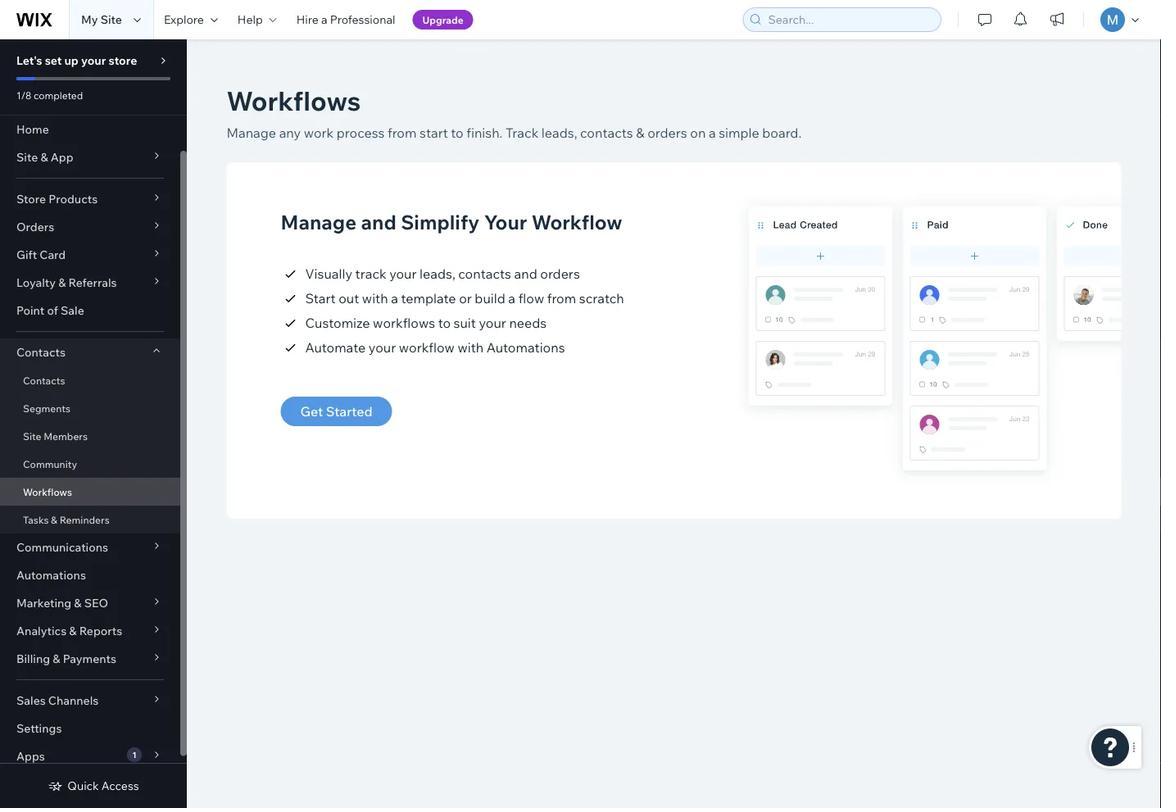 Task type: describe. For each thing, give the bounding box(es) containing it.
orders button
[[0, 213, 180, 241]]

home link
[[0, 116, 180, 143]]

visually track your leads, contacts and orders
[[305, 266, 580, 282]]

my site
[[81, 12, 122, 27]]

& for reminders
[[51, 514, 57, 526]]

site & app button
[[0, 143, 180, 171]]

let's set up your store
[[16, 53, 137, 68]]

get
[[300, 403, 323, 420]]

build
[[475, 290, 506, 307]]

your down build
[[479, 315, 506, 331]]

gift card
[[16, 248, 66, 262]]

0 horizontal spatial and
[[361, 210, 397, 234]]

automations link
[[0, 562, 180, 589]]

point of sale link
[[0, 297, 180, 325]]

sales
[[16, 694, 46, 708]]

0 horizontal spatial orders
[[540, 266, 580, 282]]

quick access button
[[48, 779, 139, 794]]

help button
[[228, 0, 287, 39]]

gift
[[16, 248, 37, 262]]

contacts inside 'workflows manage any work process from start to finish. track leads, contacts & orders on a simple board.'
[[580, 125, 633, 141]]

1 horizontal spatial and
[[514, 266, 538, 282]]

workflows manage any work process from start to finish. track leads, contacts & orders on a simple board.
[[227, 84, 802, 141]]

access
[[101, 779, 139, 793]]

analytics & reports
[[16, 624, 122, 638]]

tasks & reminders link
[[0, 506, 180, 534]]

started
[[326, 403, 373, 420]]

marketing & seo
[[16, 596, 108, 610]]

1/8 completed
[[16, 89, 83, 101]]

quick access
[[67, 779, 139, 793]]

0 vertical spatial with
[[362, 290, 388, 307]]

members
[[44, 430, 88, 442]]

workflow
[[399, 339, 455, 356]]

completed
[[34, 89, 83, 101]]

a inside 'workflows manage any work process from start to finish. track leads, contacts & orders on a simple board.'
[[709, 125, 716, 141]]

leads, inside 'workflows manage any work process from start to finish. track leads, contacts & orders on a simple board.'
[[542, 125, 578, 141]]

sale
[[61, 303, 84, 318]]

reports
[[79, 624, 122, 638]]

communications
[[16, 540, 108, 555]]

get started button
[[281, 397, 392, 426]]

hire a professional
[[297, 12, 396, 27]]

start out with a template or build a flow from scratch
[[305, 290, 624, 307]]

out
[[339, 290, 359, 307]]

customize
[[305, 315, 370, 331]]

settings
[[16, 721, 62, 736]]

sales channels
[[16, 694, 99, 708]]

& inside 'workflows manage any work process from start to finish. track leads, contacts & orders on a simple board.'
[[636, 125, 645, 141]]

contacts for contacts 'popup button' on the top of page
[[16, 345, 66, 359]]

explore
[[164, 12, 204, 27]]

simplify
[[401, 210, 480, 234]]

loyalty & referrals
[[16, 275, 117, 290]]

loyalty & referrals button
[[0, 269, 180, 297]]

billing & payments
[[16, 652, 116, 666]]

professional
[[330, 12, 396, 27]]

upgrade
[[423, 14, 464, 26]]

orders
[[16, 220, 54, 234]]

a left flow
[[509, 290, 516, 307]]

app
[[51, 150, 73, 164]]

community
[[23, 458, 77, 470]]

site for site members
[[23, 430, 41, 442]]

any
[[279, 125, 301, 141]]

point of sale
[[16, 303, 84, 318]]

tasks
[[23, 514, 49, 526]]

set
[[45, 53, 62, 68]]

get started
[[300, 403, 373, 420]]

0 vertical spatial automations
[[487, 339, 565, 356]]

start
[[420, 125, 448, 141]]

your down workflows
[[369, 339, 396, 356]]

of
[[47, 303, 58, 318]]

to inside 'workflows manage any work process from start to finish. track leads, contacts & orders on a simple board.'
[[451, 125, 464, 141]]

apps
[[16, 749, 45, 764]]

store
[[109, 53, 137, 68]]

hire a professional link
[[287, 0, 405, 39]]

contacts for contacts link on the left of page
[[23, 374, 65, 387]]

suit
[[454, 315, 476, 331]]

your inside "sidebar" element
[[81, 53, 106, 68]]

workflows link
[[0, 478, 180, 506]]

& for payments
[[53, 652, 60, 666]]

store
[[16, 192, 46, 206]]

payments
[[63, 652, 116, 666]]

& for app
[[40, 150, 48, 164]]

communications button
[[0, 534, 180, 562]]

home
[[16, 122, 49, 136]]

products
[[49, 192, 98, 206]]

upgrade button
[[413, 10, 474, 30]]

hire
[[297, 12, 319, 27]]

sidebar element
[[0, 39, 187, 808]]



Task type: vqa. For each thing, say whether or not it's contained in the screenshot.
the top with
yes



Task type: locate. For each thing, give the bounding box(es) containing it.
segments
[[23, 402, 71, 414]]

1 horizontal spatial automations
[[487, 339, 565, 356]]

0 vertical spatial to
[[451, 125, 464, 141]]

up
[[64, 53, 79, 68]]

loyalty
[[16, 275, 56, 290]]

0 vertical spatial site
[[101, 12, 122, 27]]

a
[[321, 12, 328, 27], [709, 125, 716, 141], [391, 290, 398, 307], [509, 290, 516, 307]]

seo
[[84, 596, 108, 610]]

workflows for workflows
[[23, 486, 72, 498]]

workflows
[[373, 315, 435, 331]]

& right loyalty
[[58, 275, 66, 290]]

workflow
[[532, 210, 623, 234]]

site
[[101, 12, 122, 27], [16, 150, 38, 164], [23, 430, 41, 442]]

board.
[[763, 125, 802, 141]]

workflows
[[227, 84, 361, 117], [23, 486, 72, 498]]

contacts inside contacts link
[[23, 374, 65, 387]]

and
[[361, 210, 397, 234], [514, 266, 538, 282]]

marketing & seo button
[[0, 589, 180, 617]]

0 vertical spatial orders
[[648, 125, 688, 141]]

on
[[690, 125, 706, 141]]

visually
[[305, 266, 353, 282]]

site members link
[[0, 422, 180, 450]]

your right up
[[81, 53, 106, 68]]

1 horizontal spatial workflows
[[227, 84, 361, 117]]

quick
[[67, 779, 99, 793]]

simple
[[719, 125, 760, 141]]

with down track
[[362, 290, 388, 307]]

1 horizontal spatial from
[[547, 290, 576, 307]]

site inside popup button
[[16, 150, 38, 164]]

workflows inside "sidebar" element
[[23, 486, 72, 498]]

card
[[40, 248, 66, 262]]

store products button
[[0, 185, 180, 213]]

1 vertical spatial contacts
[[459, 266, 511, 282]]

&
[[636, 125, 645, 141], [40, 150, 48, 164], [58, 275, 66, 290], [51, 514, 57, 526], [74, 596, 82, 610], [69, 624, 77, 638], [53, 652, 60, 666]]

your right track
[[390, 266, 417, 282]]

contacts link
[[0, 366, 180, 394]]

0 horizontal spatial contacts
[[459, 266, 511, 282]]

track
[[355, 266, 387, 282]]

store products
[[16, 192, 98, 206]]

0 horizontal spatial manage
[[227, 125, 276, 141]]

& inside dropdown button
[[53, 652, 60, 666]]

manage left any
[[227, 125, 276, 141]]

automate your workflow with automations
[[305, 339, 565, 356]]

sales channels button
[[0, 687, 180, 715]]

Search... field
[[764, 8, 936, 31]]

with
[[362, 290, 388, 307], [458, 339, 484, 356]]

contacts up segments in the left of the page
[[23, 374, 65, 387]]

manage inside 'workflows manage any work process from start to finish. track leads, contacts & orders on a simple board.'
[[227, 125, 276, 141]]

1/8
[[16, 89, 31, 101]]

your
[[484, 210, 527, 234]]

1 horizontal spatial leads,
[[542, 125, 578, 141]]

and up track
[[361, 210, 397, 234]]

workflows inside 'workflows manage any work process from start to finish. track leads, contacts & orders on a simple board.'
[[227, 84, 361, 117]]

a right hire
[[321, 12, 328, 27]]

needs
[[509, 315, 547, 331]]

with down suit
[[458, 339, 484, 356]]

contacts
[[580, 125, 633, 141], [459, 266, 511, 282]]

0 vertical spatial and
[[361, 210, 397, 234]]

segments link
[[0, 394, 180, 422]]

channels
[[48, 694, 99, 708]]

billing & payments button
[[0, 645, 180, 673]]

site down segments in the left of the page
[[23, 430, 41, 442]]

& right billing
[[53, 652, 60, 666]]

from inside 'workflows manage any work process from start to finish. track leads, contacts & orders on a simple board.'
[[388, 125, 417, 141]]

reminders
[[60, 514, 110, 526]]

0 vertical spatial workflows
[[227, 84, 361, 117]]

1 horizontal spatial manage
[[281, 210, 357, 234]]

automations inside "link"
[[16, 568, 86, 582]]

0 horizontal spatial with
[[362, 290, 388, 307]]

workflows up any
[[227, 84, 361, 117]]

work
[[304, 125, 334, 141]]

contacts down point of sale
[[16, 345, 66, 359]]

1 vertical spatial contacts
[[23, 374, 65, 387]]

site members
[[23, 430, 88, 442]]

contacts button
[[0, 339, 180, 366]]

& for reports
[[69, 624, 77, 638]]

1 vertical spatial from
[[547, 290, 576, 307]]

to left suit
[[438, 315, 451, 331]]

0 horizontal spatial from
[[388, 125, 417, 141]]

0 vertical spatial manage
[[227, 125, 276, 141]]

flow
[[519, 290, 544, 307]]

manage and simplify your workflow
[[281, 210, 623, 234]]

orders left on
[[648, 125, 688, 141]]

analytics & reports button
[[0, 617, 180, 645]]

my
[[81, 12, 98, 27]]

orders up flow
[[540, 266, 580, 282]]

0 horizontal spatial workflows
[[23, 486, 72, 498]]

and up flow
[[514, 266, 538, 282]]

site right my
[[101, 12, 122, 27]]

leads, right track
[[542, 125, 578, 141]]

0 vertical spatial contacts
[[16, 345, 66, 359]]

1 vertical spatial automations
[[16, 568, 86, 582]]

workflows for workflows manage any work process from start to finish. track leads, contacts & orders on a simple board.
[[227, 84, 361, 117]]

1 vertical spatial leads,
[[420, 266, 456, 282]]

0 vertical spatial from
[[388, 125, 417, 141]]

help
[[238, 12, 263, 27]]

1 vertical spatial workflows
[[23, 486, 72, 498]]

customize workflows to suit your needs
[[305, 315, 547, 331]]

settings link
[[0, 715, 180, 743]]

0 horizontal spatial automations
[[16, 568, 86, 582]]

tasks & reminders
[[23, 514, 110, 526]]

& left app
[[40, 150, 48, 164]]

site down the home
[[16, 150, 38, 164]]

automations down needs
[[487, 339, 565, 356]]

start
[[305, 290, 336, 307]]

& right tasks
[[51, 514, 57, 526]]

gift card button
[[0, 241, 180, 269]]

1 vertical spatial to
[[438, 315, 451, 331]]

& left reports
[[69, 624, 77, 638]]

finish.
[[467, 125, 503, 141]]

1 horizontal spatial with
[[458, 339, 484, 356]]

your
[[81, 53, 106, 68], [390, 266, 417, 282], [479, 315, 506, 331], [369, 339, 396, 356]]

0 vertical spatial leads,
[[542, 125, 578, 141]]

orders inside 'workflows manage any work process from start to finish. track leads, contacts & orders on a simple board.'
[[648, 125, 688, 141]]

track
[[506, 125, 539, 141]]

template
[[401, 290, 456, 307]]

referrals
[[68, 275, 117, 290]]

manage
[[227, 125, 276, 141], [281, 210, 357, 234]]

site & app
[[16, 150, 73, 164]]

contacts
[[16, 345, 66, 359], [23, 374, 65, 387]]

let's
[[16, 53, 42, 68]]

from right flow
[[547, 290, 576, 307]]

& for referrals
[[58, 275, 66, 290]]

0 vertical spatial contacts
[[580, 125, 633, 141]]

site for site & app
[[16, 150, 38, 164]]

1 vertical spatial with
[[458, 339, 484, 356]]

leads, up template
[[420, 266, 456, 282]]

manage up visually
[[281, 210, 357, 234]]

automations up marketing
[[16, 568, 86, 582]]

1 vertical spatial manage
[[281, 210, 357, 234]]

to right the 'start'
[[451, 125, 464, 141]]

contacts inside contacts 'popup button'
[[16, 345, 66, 359]]

or
[[459, 290, 472, 307]]

from
[[388, 125, 417, 141], [547, 290, 576, 307]]

0 horizontal spatial leads,
[[420, 266, 456, 282]]

2 vertical spatial site
[[23, 430, 41, 442]]

workflows down the community at the bottom left of the page
[[23, 486, 72, 498]]

a up workflows
[[391, 290, 398, 307]]

& for seo
[[74, 596, 82, 610]]

process
[[337, 125, 385, 141]]

1 vertical spatial site
[[16, 150, 38, 164]]

1 horizontal spatial contacts
[[580, 125, 633, 141]]

from left the 'start'
[[388, 125, 417, 141]]

& left on
[[636, 125, 645, 141]]

community link
[[0, 450, 180, 478]]

1 vertical spatial and
[[514, 266, 538, 282]]

a right on
[[709, 125, 716, 141]]

1 horizontal spatial orders
[[648, 125, 688, 141]]

orders
[[648, 125, 688, 141], [540, 266, 580, 282]]

1 vertical spatial orders
[[540, 266, 580, 282]]

& left seo
[[74, 596, 82, 610]]



